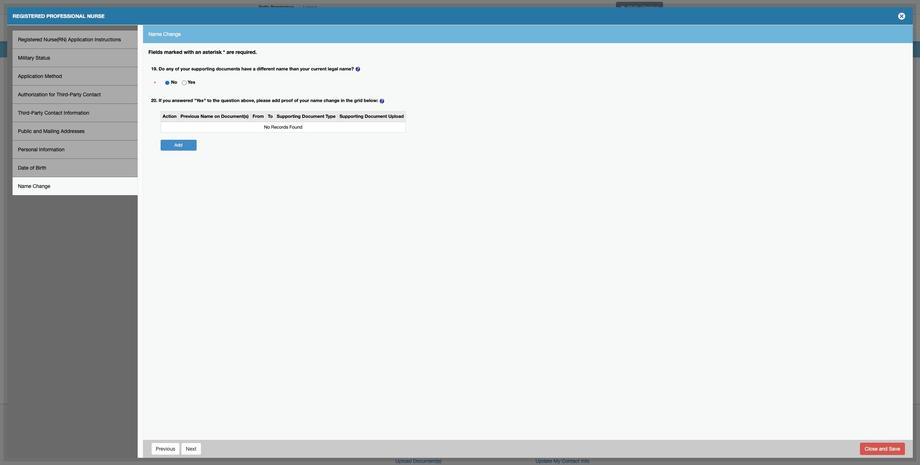 Task type: describe. For each thing, give the bounding box(es) containing it.
shopping cart image
[[621, 5, 625, 9]]

note: you may add more than one entry to the grid below. image
[[379, 98, 385, 104]]

close window image
[[896, 10, 908, 22]]

illinois department of financial and professional regulation image
[[255, 16, 419, 39]]



Task type: vqa. For each thing, say whether or not it's contained in the screenshot.
shopping cart icon
yes



Task type: locate. For each thing, give the bounding box(es) containing it.
None button
[[151, 443, 180, 455], [181, 443, 201, 455], [860, 443, 905, 455], [151, 443, 180, 455], [181, 443, 201, 455], [860, 443, 905, 455]]

None radio
[[165, 81, 170, 85]]

for example: my university transcripts have my maiden name listed, since then my last name has changed. image
[[355, 66, 361, 72]]

None radio
[[182, 81, 186, 85]]



